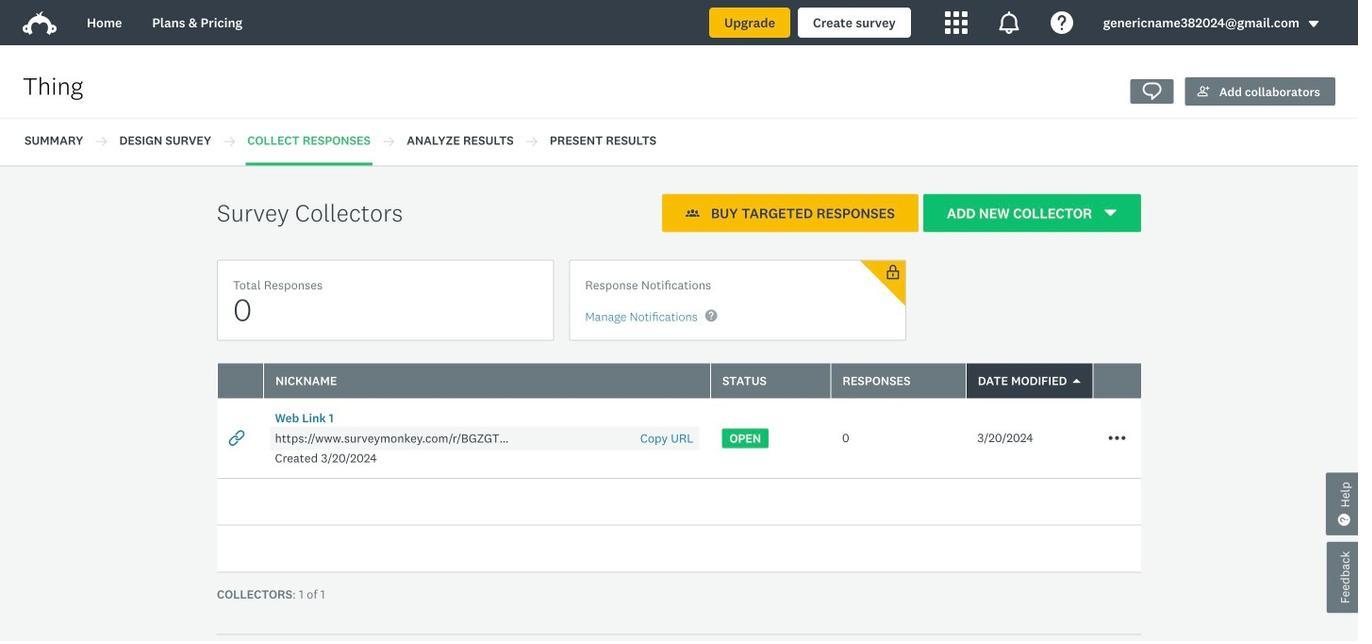 Task type: describe. For each thing, give the bounding box(es) containing it.
2 products icon image from the left
[[998, 11, 1021, 34]]



Task type: vqa. For each thing, say whether or not it's contained in the screenshot.
7 element
no



Task type: locate. For each thing, give the bounding box(es) containing it.
0 horizontal spatial products icon image
[[945, 11, 968, 34]]

dropdown arrow image
[[1308, 17, 1321, 31]]

1 horizontal spatial products icon image
[[998, 11, 1021, 34]]

surveymonkey logo image
[[23, 11, 57, 35]]

help icon image
[[1051, 11, 1073, 34]]

1 products icon image from the left
[[945, 11, 968, 34]]

None text field
[[270, 431, 516, 447]]

products icon image
[[945, 11, 968, 34], [998, 11, 1021, 34]]



